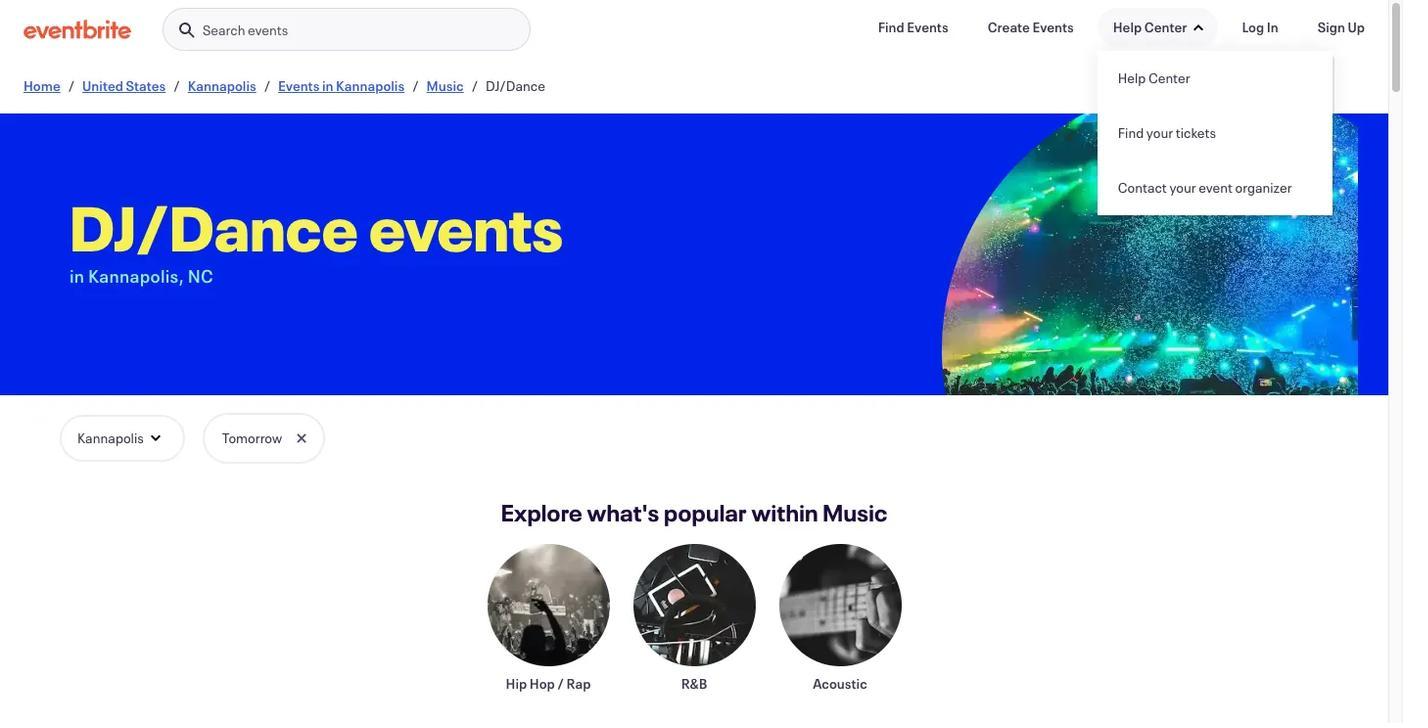 Task type: vqa. For each thing, say whether or not it's contained in the screenshot.
"Log In" element
no



Task type: locate. For each thing, give the bounding box(es) containing it.
submenu element
[[1098, 51, 1333, 215]]

0 horizontal spatial events
[[248, 21, 288, 39]]

1 vertical spatial dj/dance
[[70, 186, 358, 268]]

help center up help center link
[[1113, 18, 1188, 36]]

home link
[[24, 76, 60, 95]]

events right the create
[[1033, 18, 1074, 36]]

dj/dance inside dj/dance events in kannapolis, nc
[[70, 186, 358, 268]]

0 horizontal spatial music
[[427, 76, 464, 95]]

1 vertical spatial your
[[1170, 178, 1197, 197]]

1 vertical spatial in
[[70, 264, 85, 288]]

2 horizontal spatial events
[[1033, 18, 1074, 36]]

1 vertical spatial events
[[369, 186, 563, 268]]

0 vertical spatial your
[[1147, 123, 1174, 142]]

1 vertical spatial help
[[1118, 69, 1146, 87]]

contact your event organizer link
[[1098, 161, 1333, 215]]

events
[[248, 21, 288, 39], [369, 186, 563, 268]]

hop
[[530, 675, 555, 693]]

0 horizontal spatial kannapolis
[[77, 429, 144, 448]]

events
[[907, 18, 949, 36], [1033, 18, 1074, 36], [278, 76, 320, 95]]

0 vertical spatial dj/dance
[[486, 76, 545, 95]]

find inside "link"
[[1118, 123, 1144, 142]]

events left the create
[[907, 18, 949, 36]]

0 vertical spatial find
[[878, 18, 905, 36]]

help center up find your tickets
[[1118, 69, 1191, 87]]

[object object] image
[[935, 114, 1359, 452]]

sign up
[[1318, 18, 1365, 36]]

in left the kannapolis,
[[70, 264, 85, 288]]

rap
[[567, 675, 591, 693]]

help center
[[1113, 18, 1188, 36], [1118, 69, 1191, 87]]

music
[[427, 76, 464, 95], [823, 498, 888, 529]]

events inside dj/dance events in kannapolis, nc
[[369, 186, 563, 268]]

your
[[1147, 123, 1174, 142], [1170, 178, 1197, 197]]

1 vertical spatial center
[[1149, 69, 1191, 87]]

tomorrow
[[222, 429, 282, 448]]

kannapolis
[[188, 76, 256, 95], [336, 76, 405, 95], [77, 429, 144, 448]]

kannapolis,
[[88, 264, 184, 288]]

help
[[1113, 18, 1142, 36], [1118, 69, 1146, 87]]

united
[[82, 76, 123, 95]]

create events link
[[972, 8, 1090, 47]]

/ right home link
[[68, 76, 75, 95]]

1 horizontal spatial events
[[907, 18, 949, 36]]

create
[[988, 18, 1030, 36]]

help right the create events
[[1113, 18, 1142, 36]]

organizer
[[1236, 178, 1292, 197]]

acoustic link
[[779, 545, 902, 693]]

1 horizontal spatial find
[[1118, 123, 1144, 142]]

1 horizontal spatial music
[[823, 498, 888, 529]]

your left event
[[1170, 178, 1197, 197]]

in inside dj/dance events in kannapolis, nc
[[70, 264, 85, 288]]

events for find events
[[907, 18, 949, 36]]

0 vertical spatial events
[[248, 21, 288, 39]]

1 vertical spatial help center
[[1118, 69, 1191, 87]]

0 horizontal spatial find
[[878, 18, 905, 36]]

1 horizontal spatial events
[[369, 186, 563, 268]]

0 horizontal spatial in
[[70, 264, 85, 288]]

your left tickets
[[1147, 123, 1174, 142]]

search events button
[[163, 8, 531, 52]]

1 horizontal spatial dj/dance
[[486, 76, 545, 95]]

search
[[203, 21, 245, 39]]

create events
[[988, 18, 1074, 36]]

0 vertical spatial help center
[[1113, 18, 1188, 36]]

/ left the music link
[[413, 76, 419, 95]]

center
[[1145, 18, 1188, 36], [1149, 69, 1191, 87]]

contact your event organizer
[[1118, 178, 1292, 197]]

in down search events button
[[322, 76, 334, 95]]

0 vertical spatial music
[[427, 76, 464, 95]]

center inside submenu 'element'
[[1149, 69, 1191, 87]]

states
[[126, 76, 166, 95]]

in
[[1267, 18, 1279, 36]]

dj/dance
[[486, 76, 545, 95], [70, 186, 358, 268]]

/ right the music link
[[472, 76, 478, 95]]

center up help center link
[[1145, 18, 1188, 36]]

in
[[322, 76, 334, 95], [70, 264, 85, 288]]

find for find events
[[878, 18, 905, 36]]

events down search events button
[[278, 76, 320, 95]]

1 horizontal spatial kannapolis
[[188, 76, 256, 95]]

your for find
[[1147, 123, 1174, 142]]

find for find your tickets
[[1118, 123, 1144, 142]]

your inside "link"
[[1147, 123, 1174, 142]]

center up find your tickets
[[1149, 69, 1191, 87]]

0 horizontal spatial events
[[278, 76, 320, 95]]

r&b link
[[633, 545, 756, 693]]

1 horizontal spatial in
[[322, 76, 334, 95]]

explore what's popular within music
[[501, 498, 888, 529]]

home / united states / kannapolis / events in kannapolis / music / dj/dance
[[24, 76, 545, 95]]

find
[[878, 18, 905, 36], [1118, 123, 1144, 142]]

1 vertical spatial find
[[1118, 123, 1144, 142]]

0 horizontal spatial dj/dance
[[70, 186, 358, 268]]

log in
[[1242, 18, 1279, 36]]

hip hop / rap link
[[487, 545, 610, 693]]

nc
[[188, 264, 214, 288]]

/
[[68, 76, 75, 95], [174, 76, 180, 95], [264, 76, 270, 95], [413, 76, 419, 95], [472, 76, 478, 95], [558, 675, 564, 693]]

hip hop / rap
[[506, 675, 591, 693]]

events inside search events button
[[248, 21, 288, 39]]

help up find your tickets
[[1118, 69, 1146, 87]]

find your tickets link
[[1098, 106, 1333, 161]]



Task type: describe. For each thing, give the bounding box(es) containing it.
help center link
[[1098, 51, 1333, 106]]

search events
[[203, 21, 288, 39]]

log
[[1242, 18, 1265, 36]]

popular
[[664, 498, 747, 529]]

find events
[[878, 18, 949, 36]]

find events link
[[863, 8, 965, 47]]

acoustic
[[813, 675, 868, 693]]

event
[[1199, 178, 1233, 197]]

help center inside submenu 'element'
[[1118, 69, 1191, 87]]

kannapolis link
[[188, 76, 256, 95]]

tickets
[[1176, 123, 1217, 142]]

/ right states
[[174, 76, 180, 95]]

0 vertical spatial in
[[322, 76, 334, 95]]

tomorrow button
[[205, 415, 324, 462]]

sign
[[1318, 18, 1346, 36]]

eventbrite image
[[24, 20, 131, 39]]

music link
[[427, 76, 464, 95]]

dj/dance events in kannapolis, nc
[[70, 186, 563, 288]]

kannapolis inside button
[[77, 429, 144, 448]]

0 vertical spatial help
[[1113, 18, 1142, 36]]

1 vertical spatial music
[[823, 498, 888, 529]]

explore
[[501, 498, 583, 529]]

find your tickets
[[1118, 123, 1217, 142]]

kannapolis button
[[60, 415, 185, 462]]

r&b
[[681, 675, 707, 693]]

up
[[1348, 18, 1365, 36]]

what's
[[587, 498, 660, 529]]

0 vertical spatial center
[[1145, 18, 1188, 36]]

your for contact
[[1170, 178, 1197, 197]]

log in link
[[1227, 8, 1295, 47]]

/ left rap on the bottom left of the page
[[558, 675, 564, 693]]

sign up link
[[1302, 8, 1381, 47]]

hip
[[506, 675, 527, 693]]

united states link
[[82, 76, 166, 95]]

2 horizontal spatial kannapolis
[[336, 76, 405, 95]]

help inside submenu 'element'
[[1118, 69, 1146, 87]]

events for create events
[[1033, 18, 1074, 36]]

events for search
[[248, 21, 288, 39]]

home
[[24, 76, 60, 95]]

contact
[[1118, 178, 1167, 197]]

/ right kannapolis link
[[264, 76, 270, 95]]

events in kannapolis link
[[278, 76, 405, 95]]

events for dj/dance
[[369, 186, 563, 268]]

within
[[752, 498, 819, 529]]



